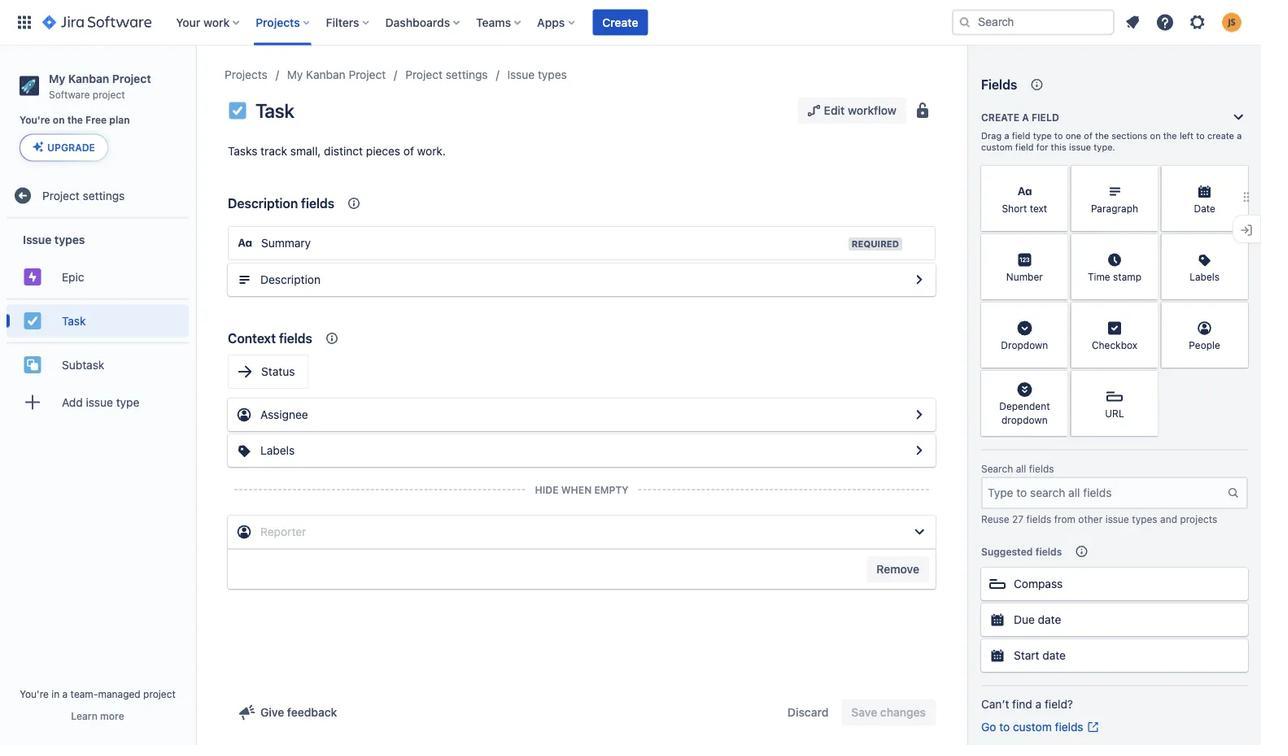 Task type: vqa. For each thing, say whether or not it's contained in the screenshot.


Task type: describe. For each thing, give the bounding box(es) containing it.
all
[[1016, 463, 1026, 475]]

banner containing your work
[[0, 0, 1261, 46]]

1 horizontal spatial project
[[143, 688, 176, 700]]

fields right all
[[1029, 463, 1054, 475]]

1 vertical spatial issue
[[23, 233, 52, 246]]

dependent
[[999, 401, 1050, 412]]

you're for you're on the free plan
[[20, 114, 50, 126]]

add issue type button
[[7, 386, 189, 419]]

open field configuration image
[[910, 270, 929, 290]]

can't find a field?
[[981, 698, 1073, 711]]

edit workflow button
[[798, 98, 907, 124]]

1 horizontal spatial project settings link
[[405, 65, 488, 85]]

more information image for dropdown
[[1047, 304, 1067, 324]]

dashboards button
[[381, 9, 466, 35]]

a right the create
[[1237, 131, 1242, 141]]

more information about the context fields image for description fields
[[344, 194, 364, 213]]

assignee
[[260, 408, 308, 422]]

create a field
[[981, 111, 1059, 123]]

issue inside add issue type button
[[86, 395, 113, 409]]

status
[[261, 365, 295, 378]]

short text
[[1002, 203, 1048, 214]]

add issue type image
[[23, 393, 42, 412]]

a down more information about the fields icon
[[1022, 111, 1029, 123]]

reuse 27 fields from other issue types and projects
[[981, 513, 1218, 525]]

url
[[1105, 408, 1124, 419]]

kanban for my kanban project software project
[[68, 72, 109, 85]]

upgrade
[[47, 142, 95, 153]]

more information about the fields image
[[1027, 75, 1047, 94]]

Search field
[[952, 9, 1115, 35]]

teams button
[[471, 9, 527, 35]]

apps button
[[532, 9, 581, 35]]

fields left the this link will be opened in a new tab image
[[1055, 721, 1084, 734]]

apps
[[537, 15, 565, 29]]

hide when empty
[[535, 484, 629, 496]]

teams
[[476, 15, 511, 29]]

short
[[1002, 203, 1027, 214]]

project inside the my kanban project software project
[[112, 72, 151, 85]]

learn more button
[[71, 710, 124, 723]]

type.
[[1094, 142, 1116, 153]]

reuse
[[981, 513, 1010, 525]]

feedback
[[287, 706, 337, 719]]

0 horizontal spatial on
[[53, 114, 65, 126]]

add
[[62, 395, 83, 409]]

issue types link
[[507, 65, 567, 85]]

due date button
[[981, 604, 1248, 636]]

when
[[561, 484, 592, 496]]

your work
[[176, 15, 230, 29]]

context
[[228, 331, 276, 346]]

1 horizontal spatial the
[[1095, 131, 1109, 141]]

create for create a field
[[981, 111, 1020, 123]]

date for start date
[[1043, 649, 1066, 662]]

project down the dashboards popup button
[[405, 68, 443, 81]]

issue type icon image
[[228, 101, 247, 120]]

remove
[[877, 563, 920, 576]]

time
[[1088, 271, 1111, 282]]

epic
[[62, 270, 84, 284]]

task inside task link
[[62, 314, 86, 328]]

this
[[1051, 142, 1067, 153]]

go to custom fields link
[[981, 719, 1100, 736]]

labels for open field configuration image within labels button
[[260, 444, 295, 457]]

subtask link
[[7, 349, 189, 381]]

work.
[[417, 144, 446, 158]]

time stamp
[[1088, 271, 1142, 282]]

1 vertical spatial issue types
[[23, 233, 85, 246]]

you're on the free plan
[[20, 114, 130, 126]]

date
[[1194, 203, 1216, 214]]

projects for projects 'link'
[[225, 68, 268, 81]]

people
[[1189, 339, 1221, 351]]

0 horizontal spatial to
[[1000, 721, 1010, 734]]

your
[[176, 15, 200, 29]]

project down filters popup button
[[349, 68, 386, 81]]

filters button
[[321, 9, 376, 35]]

sidebar navigation image
[[177, 65, 213, 98]]

group containing issue types
[[7, 218, 189, 428]]

field?
[[1045, 698, 1073, 711]]

my kanban project software project
[[49, 72, 151, 100]]

track
[[261, 144, 287, 158]]

dropdown
[[1001, 339, 1048, 351]]

27
[[1012, 513, 1024, 525]]

issue inside 'link'
[[507, 68, 535, 81]]

start date button
[[981, 640, 1248, 672]]

go to custom fields
[[981, 721, 1084, 734]]

fields up status
[[279, 331, 312, 346]]

stamp
[[1113, 271, 1142, 282]]

fields left more information about the suggested fields "icon"
[[1036, 546, 1062, 557]]

fields
[[981, 77, 1017, 92]]

small,
[[290, 144, 321, 158]]

in
[[51, 688, 60, 700]]

discard button
[[778, 700, 839, 726]]

1 vertical spatial project settings
[[42, 189, 125, 202]]

find
[[1013, 698, 1033, 711]]

create button
[[593, 9, 648, 35]]

create for create
[[602, 15, 638, 29]]

0 vertical spatial settings
[[446, 68, 488, 81]]

2 vertical spatial field
[[1015, 142, 1034, 153]]

appswitcher icon image
[[15, 13, 34, 32]]

primary element
[[10, 0, 952, 45]]

learn
[[71, 710, 98, 722]]

pieces
[[366, 144, 400, 158]]

projects button
[[251, 9, 316, 35]]

close field configuration image
[[910, 522, 929, 542]]

project inside the my kanban project software project
[[93, 89, 125, 100]]

more information about the context fields image for context fields
[[322, 329, 342, 348]]

sections
[[1112, 131, 1148, 141]]

upgrade button
[[20, 135, 107, 161]]

suggested fields
[[981, 546, 1062, 557]]

more information about the suggested fields image
[[1072, 542, 1092, 562]]

create
[[1208, 131, 1235, 141]]

give
[[260, 706, 284, 719]]

subtask
[[62, 358, 104, 371]]

task group
[[7, 298, 189, 342]]

field for drag
[[1012, 131, 1031, 141]]

for
[[1037, 142, 1049, 153]]

software
[[49, 89, 90, 100]]

epic link
[[7, 261, 189, 293]]

team-
[[70, 688, 98, 700]]



Task type: locate. For each thing, give the bounding box(es) containing it.
labels down the assignee
[[260, 444, 295, 457]]

0 vertical spatial issue types
[[507, 68, 567, 81]]

0 vertical spatial issue
[[1069, 142, 1091, 153]]

settings image
[[1188, 13, 1208, 32]]

0 vertical spatial of
[[1084, 131, 1093, 141]]

more information image
[[1047, 168, 1067, 187], [1227, 168, 1247, 187], [1047, 236, 1067, 256], [1137, 236, 1157, 256], [1227, 236, 1247, 256], [1047, 304, 1067, 324], [1227, 304, 1247, 324], [1047, 373, 1067, 392]]

the left free
[[67, 114, 83, 126]]

issue right other
[[1106, 513, 1129, 525]]

1 vertical spatial more information about the context fields image
[[322, 329, 342, 348]]

create inside button
[[602, 15, 638, 29]]

1 horizontal spatial project settings
[[405, 68, 488, 81]]

description up summary
[[228, 196, 298, 211]]

edit
[[824, 104, 845, 117]]

issue
[[507, 68, 535, 81], [23, 233, 52, 246]]

date
[[1038, 613, 1062, 627], [1043, 649, 1066, 662]]

more information about the context fields image right context fields
[[322, 329, 342, 348]]

1 vertical spatial types
[[54, 233, 85, 246]]

1 vertical spatial issue
[[86, 395, 113, 409]]

1 vertical spatial settings
[[83, 189, 125, 202]]

notifications image
[[1123, 13, 1143, 32]]

0 horizontal spatial kanban
[[68, 72, 109, 85]]

1 vertical spatial more information image
[[1137, 304, 1157, 324]]

0 horizontal spatial type
[[116, 395, 139, 409]]

dropdown
[[1002, 415, 1048, 426]]

open field configuration image
[[910, 405, 929, 425], [910, 441, 929, 461]]

0 vertical spatial custom
[[981, 142, 1013, 153]]

more information image for dependent dropdown
[[1047, 373, 1067, 392]]

issue types up epic
[[23, 233, 85, 246]]

issue right the add
[[86, 395, 113, 409]]

1 horizontal spatial settings
[[446, 68, 488, 81]]

to up this
[[1055, 131, 1063, 141]]

description
[[228, 196, 298, 211], [260, 273, 321, 286]]

1 vertical spatial projects
[[225, 68, 268, 81]]

1 vertical spatial date
[[1043, 649, 1066, 662]]

0 horizontal spatial project settings link
[[7, 179, 189, 212]]

on up upgrade button
[[53, 114, 65, 126]]

2 vertical spatial issue
[[1106, 513, 1129, 525]]

start
[[1014, 649, 1040, 662]]

open field configuration image for assignee
[[910, 405, 929, 425]]

project down upgrade button
[[42, 189, 80, 202]]

0 horizontal spatial task
[[62, 314, 86, 328]]

more information image for checkbox
[[1137, 304, 1157, 324]]

more information image up paragraph
[[1137, 168, 1157, 187]]

no restrictions image
[[913, 101, 933, 120]]

1 horizontal spatial task
[[256, 99, 294, 122]]

0 vertical spatial types
[[538, 68, 567, 81]]

settings down primary element
[[446, 68, 488, 81]]

banner
[[0, 0, 1261, 46]]

1 vertical spatial field
[[1012, 131, 1031, 141]]

paragraph
[[1091, 203, 1139, 214]]

my kanban project
[[287, 68, 386, 81]]

type up for
[[1033, 131, 1052, 141]]

more information image for time stamp
[[1137, 236, 1157, 256]]

1 horizontal spatial my
[[287, 68, 303, 81]]

settings down upgrade
[[83, 189, 125, 202]]

project right managed
[[143, 688, 176, 700]]

more information image for paragraph
[[1137, 168, 1157, 187]]

workflow
[[848, 104, 897, 117]]

0 vertical spatial on
[[53, 114, 65, 126]]

type down subtask "link"
[[116, 395, 139, 409]]

0 vertical spatial project
[[93, 89, 125, 100]]

task down epic
[[62, 314, 86, 328]]

managed
[[98, 688, 141, 700]]

0 vertical spatial labels
[[1190, 271, 1220, 282]]

discard
[[788, 706, 829, 719]]

suggested
[[981, 546, 1033, 557]]

give feedback
[[260, 706, 337, 719]]

1 horizontal spatial issue types
[[507, 68, 567, 81]]

1 vertical spatial description
[[260, 273, 321, 286]]

due
[[1014, 613, 1035, 627]]

kanban inside the my kanban project software project
[[68, 72, 109, 85]]

issue up epic link
[[23, 233, 52, 246]]

field up for
[[1032, 111, 1059, 123]]

group
[[7, 218, 189, 428]]

the up type.
[[1095, 131, 1109, 141]]

kanban down filters
[[306, 68, 346, 81]]

Type to search all fields text field
[[983, 479, 1227, 508]]

projects up the issue type icon
[[225, 68, 268, 81]]

a right 'in'
[[62, 688, 68, 700]]

more information image down stamp
[[1137, 304, 1157, 324]]

0 horizontal spatial types
[[54, 233, 85, 246]]

open field configuration image inside assignee 'button'
[[910, 405, 929, 425]]

drag a field type to one of the sections on the left to create a custom field for this issue type.
[[981, 131, 1242, 153]]

more information image for people
[[1227, 304, 1247, 324]]

of right one
[[1084, 131, 1093, 141]]

search image
[[959, 16, 972, 29]]

field left for
[[1015, 142, 1034, 153]]

my for my kanban project software project
[[49, 72, 65, 85]]

more information image
[[1137, 168, 1157, 187], [1137, 304, 1157, 324]]

1 horizontal spatial kanban
[[306, 68, 346, 81]]

1 vertical spatial of
[[404, 144, 414, 158]]

issue down teams dropdown button
[[507, 68, 535, 81]]

field
[[1032, 111, 1059, 123], [1012, 131, 1031, 141], [1015, 142, 1034, 153]]

2 horizontal spatial to
[[1197, 131, 1205, 141]]

date right due
[[1038, 613, 1062, 627]]

2 you're from the top
[[20, 688, 49, 700]]

field down create a field
[[1012, 131, 1031, 141]]

more information image for labels
[[1227, 236, 1247, 256]]

kanban up software
[[68, 72, 109, 85]]

you're for you're in a team-managed project
[[20, 688, 49, 700]]

tasks
[[228, 144, 257, 158]]

more information about the context fields image down the distinct
[[344, 194, 364, 213]]

of left work.
[[404, 144, 414, 158]]

labels
[[1190, 271, 1220, 282], [260, 444, 295, 457]]

of inside drag a field type to one of the sections on the left to create a custom field for this issue type.
[[1084, 131, 1093, 141]]

1 horizontal spatial on
[[1150, 131, 1161, 141]]

1 vertical spatial task
[[62, 314, 86, 328]]

on inside drag a field type to one of the sections on the left to create a custom field for this issue type.
[[1150, 131, 1161, 141]]

my up software
[[49, 72, 65, 85]]

custom down drag
[[981, 142, 1013, 153]]

labels button
[[228, 435, 936, 467]]

2 vertical spatial types
[[1132, 513, 1158, 525]]

0 vertical spatial projects
[[256, 15, 300, 29]]

free
[[86, 114, 107, 126]]

edit workflow
[[824, 104, 897, 117]]

context fields
[[228, 331, 312, 346]]

0 horizontal spatial project settings
[[42, 189, 125, 202]]

description inside button
[[260, 273, 321, 286]]

on right 'sections'
[[1150, 131, 1161, 141]]

projects right the work
[[256, 15, 300, 29]]

project up plan
[[93, 89, 125, 100]]

1 you're from the top
[[20, 114, 50, 126]]

jira software image
[[42, 13, 152, 32], [42, 13, 152, 32]]

2 horizontal spatial issue
[[1106, 513, 1129, 525]]

kanban for my kanban project
[[306, 68, 346, 81]]

open field configuration image inside labels button
[[910, 441, 929, 461]]

on
[[53, 114, 65, 126], [1150, 131, 1161, 141]]

project settings link down upgrade
[[7, 179, 189, 212]]

compass
[[1014, 577, 1063, 591]]

plan
[[109, 114, 130, 126]]

labels for more information icon for labels
[[1190, 271, 1220, 282]]

project settings
[[405, 68, 488, 81], [42, 189, 125, 202]]

required
[[852, 239, 899, 249]]

to right go
[[1000, 721, 1010, 734]]

1 horizontal spatial labels
[[1190, 271, 1220, 282]]

0 horizontal spatial more information about the context fields image
[[322, 329, 342, 348]]

custom
[[981, 142, 1013, 153], [1013, 721, 1052, 734]]

1 vertical spatial type
[[116, 395, 139, 409]]

projects
[[256, 15, 300, 29], [225, 68, 268, 81]]

0 horizontal spatial issue types
[[23, 233, 85, 246]]

the
[[67, 114, 83, 126], [1095, 131, 1109, 141], [1164, 131, 1177, 141]]

you're left 'in'
[[20, 688, 49, 700]]

and
[[1160, 513, 1178, 525]]

1 vertical spatial you're
[[20, 688, 49, 700]]

0 horizontal spatial settings
[[83, 189, 125, 202]]

1 horizontal spatial to
[[1055, 131, 1063, 141]]

types down apps popup button at the top left of the page
[[538, 68, 567, 81]]

2 open field configuration image from the top
[[910, 441, 929, 461]]

1 vertical spatial custom
[[1013, 721, 1052, 734]]

0 vertical spatial open field configuration image
[[910, 405, 929, 425]]

0 horizontal spatial the
[[67, 114, 83, 126]]

0 horizontal spatial issue
[[86, 395, 113, 409]]

fields right 27
[[1027, 513, 1052, 525]]

compass button
[[981, 568, 1248, 601]]

projects
[[1180, 513, 1218, 525]]

one
[[1066, 131, 1082, 141]]

task right the issue type icon
[[256, 99, 294, 122]]

this link will be opened in a new tab image
[[1087, 721, 1100, 734]]

date right start
[[1043, 649, 1066, 662]]

task link
[[7, 305, 189, 337]]

0 vertical spatial more information image
[[1137, 168, 1157, 187]]

filters
[[326, 15, 359, 29]]

0 vertical spatial field
[[1032, 111, 1059, 123]]

1 horizontal spatial of
[[1084, 131, 1093, 141]]

0 vertical spatial date
[[1038, 613, 1062, 627]]

fields up summary
[[301, 196, 335, 211]]

project
[[93, 89, 125, 100], [143, 688, 176, 700]]

to
[[1055, 131, 1063, 141], [1197, 131, 1205, 141], [1000, 721, 1010, 734]]

go
[[981, 721, 996, 734]]

hide
[[535, 484, 559, 496]]

2 horizontal spatial the
[[1164, 131, 1177, 141]]

to right the left
[[1197, 131, 1205, 141]]

your profile and settings image
[[1222, 13, 1242, 32]]

more information image for short text
[[1047, 168, 1067, 187]]

issue types
[[507, 68, 567, 81], [23, 233, 85, 246]]

labels inside button
[[260, 444, 295, 457]]

type inside add issue type button
[[116, 395, 139, 409]]

1 vertical spatial project settings link
[[7, 179, 189, 212]]

field for create
[[1032, 111, 1059, 123]]

project settings down upgrade
[[42, 189, 125, 202]]

0 horizontal spatial project
[[93, 89, 125, 100]]

create right apps popup button at the top left of the page
[[602, 15, 638, 29]]

project settings down the dashboards popup button
[[405, 68, 488, 81]]

date inside due date button
[[1038, 613, 1062, 627]]

a right drag
[[1005, 131, 1010, 141]]

labels up the people
[[1190, 271, 1220, 282]]

you're in a team-managed project
[[20, 688, 176, 700]]

type inside drag a field type to one of the sections on the left to create a custom field for this issue type.
[[1033, 131, 1052, 141]]

description for description
[[260, 273, 321, 286]]

0 vertical spatial issue
[[507, 68, 535, 81]]

project settings link down the dashboards popup button
[[405, 65, 488, 85]]

my
[[287, 68, 303, 81], [49, 72, 65, 85]]

1 vertical spatial project
[[143, 688, 176, 700]]

the left the left
[[1164, 131, 1177, 141]]

projects link
[[225, 65, 268, 85]]

empty
[[594, 484, 629, 496]]

search all fields
[[981, 463, 1054, 475]]

projects for projects popup button
[[256, 15, 300, 29]]

my inside the my kanban project software project
[[49, 72, 65, 85]]

summary
[[261, 236, 311, 250]]

0 vertical spatial type
[[1033, 131, 1052, 141]]

dashboards
[[385, 15, 450, 29]]

issue down one
[[1069, 142, 1091, 153]]

project up plan
[[112, 72, 151, 85]]

0 vertical spatial project settings link
[[405, 65, 488, 85]]

my for my kanban project
[[287, 68, 303, 81]]

custom down can't find a field? in the right bottom of the page
[[1013, 721, 1052, 734]]

0 horizontal spatial issue
[[23, 233, 52, 246]]

a right the find
[[1036, 698, 1042, 711]]

0 horizontal spatial create
[[602, 15, 638, 29]]

dependent dropdown
[[999, 401, 1050, 426]]

my inside my kanban project link
[[287, 68, 303, 81]]

1 vertical spatial create
[[981, 111, 1020, 123]]

1 horizontal spatial more information about the context fields image
[[344, 194, 364, 213]]

give feedback button
[[228, 700, 347, 726]]

more
[[100, 710, 124, 722]]

add issue type
[[62, 395, 139, 409]]

you're up upgrade button
[[20, 114, 50, 126]]

1 horizontal spatial issue
[[507, 68, 535, 81]]

checkbox
[[1092, 339, 1138, 351]]

1 horizontal spatial type
[[1033, 131, 1052, 141]]

a
[[1022, 111, 1029, 123], [1005, 131, 1010, 141], [1237, 131, 1242, 141], [62, 688, 68, 700], [1036, 698, 1042, 711]]

1 horizontal spatial create
[[981, 111, 1020, 123]]

0 horizontal spatial labels
[[260, 444, 295, 457]]

learn more
[[71, 710, 124, 722]]

other
[[1079, 513, 1103, 525]]

drag
[[981, 131, 1002, 141]]

1 vertical spatial labels
[[260, 444, 295, 457]]

more information image for number
[[1047, 236, 1067, 256]]

issue types down apps
[[507, 68, 567, 81]]

types inside 'link'
[[538, 68, 567, 81]]

date inside "start date" button
[[1043, 649, 1066, 662]]

create up drag
[[981, 111, 1020, 123]]

1 horizontal spatial types
[[538, 68, 567, 81]]

0 horizontal spatial of
[[404, 144, 414, 158]]

0 vertical spatial create
[[602, 15, 638, 29]]

1 horizontal spatial issue
[[1069, 142, 1091, 153]]

text
[[1030, 203, 1048, 214]]

remove button
[[867, 557, 929, 583]]

settings
[[446, 68, 488, 81], [83, 189, 125, 202]]

work
[[203, 15, 230, 29]]

more information image for date
[[1227, 168, 1247, 187]]

date for due date
[[1038, 613, 1062, 627]]

1 vertical spatial open field configuration image
[[910, 441, 929, 461]]

more information about the context fields image
[[344, 194, 364, 213], [322, 329, 342, 348]]

2 horizontal spatial types
[[1132, 513, 1158, 525]]

description down summary
[[260, 273, 321, 286]]

1 vertical spatial on
[[1150, 131, 1161, 141]]

types up epic
[[54, 233, 85, 246]]

from
[[1054, 513, 1076, 525]]

can't
[[981, 698, 1009, 711]]

0 vertical spatial you're
[[20, 114, 50, 126]]

your work button
[[171, 9, 246, 35]]

help image
[[1156, 13, 1175, 32]]

types left "and"
[[1132, 513, 1158, 525]]

0 vertical spatial description
[[228, 196, 298, 211]]

1 more information image from the top
[[1137, 168, 1157, 187]]

my right projects 'link'
[[287, 68, 303, 81]]

of
[[1084, 131, 1093, 141], [404, 144, 414, 158]]

tasks track small, distinct pieces of work.
[[228, 144, 446, 158]]

projects inside popup button
[[256, 15, 300, 29]]

0 vertical spatial project settings
[[405, 68, 488, 81]]

reporter
[[260, 525, 306, 539]]

issue inside drag a field type to one of the sections on the left to create a custom field for this issue type.
[[1069, 142, 1091, 153]]

open field configuration image for labels
[[910, 441, 929, 461]]

description button
[[228, 264, 936, 296]]

0 horizontal spatial my
[[49, 72, 65, 85]]

2 more information image from the top
[[1137, 304, 1157, 324]]

0 vertical spatial task
[[256, 99, 294, 122]]

description for description fields
[[228, 196, 298, 211]]

custom inside drag a field type to one of the sections on the left to create a custom field for this issue type.
[[981, 142, 1013, 153]]

0 vertical spatial more information about the context fields image
[[344, 194, 364, 213]]

1 open field configuration image from the top
[[910, 405, 929, 425]]



